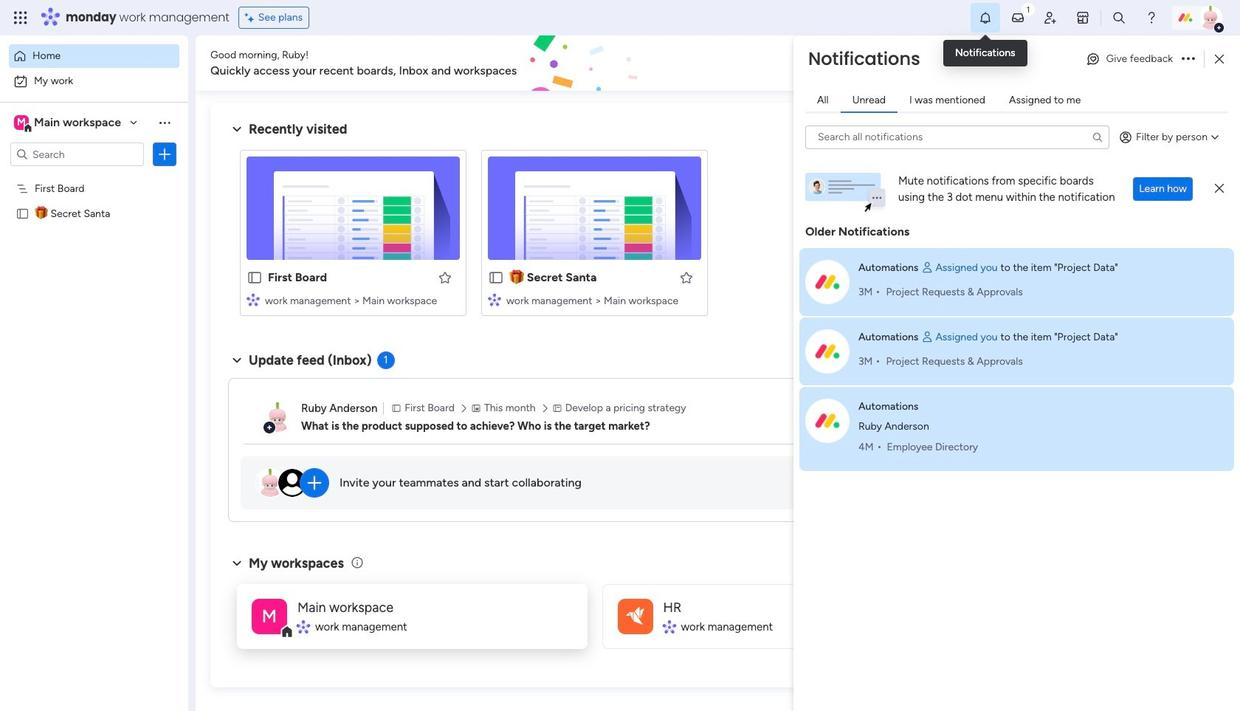 Task type: locate. For each thing, give the bounding box(es) containing it.
close recently visited image
[[228, 120, 246, 138]]

0 horizontal spatial ruby anderson image
[[263, 403, 292, 432]]

option
[[9, 44, 179, 68], [9, 69, 179, 93], [0, 175, 188, 178]]

v2 bolt switch image
[[1124, 55, 1133, 71]]

2 horizontal spatial workspace image
[[627, 603, 644, 630]]

1 vertical spatial automations image
[[806, 329, 850, 373]]

1 horizontal spatial component image
[[298, 620, 310, 634]]

None search field
[[806, 125, 1110, 149]]

1 vertical spatial component image
[[298, 620, 310, 634]]

options image right v2 bolt switch icon
[[1183, 55, 1196, 64]]

notifications image
[[979, 10, 993, 25]]

0 vertical spatial option
[[9, 44, 179, 68]]

1 add to favorites image from the left
[[438, 270, 453, 285]]

0 vertical spatial options image
[[1183, 55, 1196, 64]]

workspace image
[[14, 114, 29, 131], [252, 599, 287, 634], [627, 603, 644, 630]]

add to favorites image
[[438, 270, 453, 285], [680, 270, 694, 285]]

search everything image
[[1112, 10, 1127, 25]]

1 horizontal spatial add to favorites image
[[680, 270, 694, 285]]

automations image
[[806, 260, 850, 304], [806, 329, 850, 373], [806, 398, 850, 443]]

templates image image
[[1010, 112, 1205, 213]]

options image down workspace options icon
[[157, 147, 172, 162]]

0 horizontal spatial component image
[[247, 293, 260, 306]]

workspace options image
[[157, 115, 172, 130]]

0 vertical spatial automations image
[[806, 260, 850, 304]]

1 horizontal spatial ruby anderson image
[[1200, 6, 1223, 30]]

1 vertical spatial options image
[[157, 147, 172, 162]]

1 element
[[377, 352, 395, 369]]

2 automations image from the top
[[806, 329, 850, 373]]

0 horizontal spatial add to favorites image
[[438, 270, 453, 285]]

public board image
[[16, 206, 30, 220], [247, 270, 263, 286]]

Search in workspace field
[[31, 146, 123, 163]]

1 horizontal spatial public board image
[[247, 270, 263, 286]]

public board image inside quick search results list box
[[247, 270, 263, 286]]

2 add to favorites image from the left
[[680, 270, 694, 285]]

ruby anderson image
[[1200, 6, 1223, 30], [263, 403, 292, 432]]

invite members image
[[1044, 10, 1058, 25]]

select product image
[[13, 10, 28, 25]]

dialog
[[794, 35, 1241, 711]]

1 vertical spatial option
[[9, 69, 179, 93]]

workspace image inside image
[[627, 603, 644, 630]]

0 vertical spatial public board image
[[16, 206, 30, 220]]

1 vertical spatial public board image
[[247, 270, 263, 286]]

2 vertical spatial automations image
[[806, 398, 850, 443]]

0 vertical spatial component image
[[247, 293, 260, 306]]

list box
[[0, 172, 188, 425]]

options image
[[1183, 55, 1196, 64], [157, 147, 172, 162]]

component image
[[247, 293, 260, 306], [298, 620, 310, 634]]

1 horizontal spatial workspace image
[[252, 599, 287, 634]]

close my workspaces image
[[228, 555, 246, 572]]

getting started element
[[997, 353, 1219, 412]]



Task type: vqa. For each thing, say whether or not it's contained in the screenshot.
v2 bolt switch icon
yes



Task type: describe. For each thing, give the bounding box(es) containing it.
workspace image
[[618, 599, 653, 634]]

1 image
[[1022, 1, 1036, 17]]

3 automations image from the top
[[806, 398, 850, 443]]

quick search results list box
[[228, 138, 962, 334]]

help image
[[1145, 10, 1160, 25]]

Search all notifications search field
[[806, 125, 1110, 149]]

search image
[[1092, 131, 1104, 143]]

0 horizontal spatial options image
[[157, 147, 172, 162]]

monday marketplace image
[[1076, 10, 1091, 25]]

see plans image
[[245, 10, 258, 26]]

update feed image
[[1011, 10, 1026, 25]]

v2 user feedback image
[[1009, 55, 1020, 71]]

help center element
[[997, 424, 1219, 483]]

public board image
[[488, 270, 504, 286]]

0 horizontal spatial public board image
[[16, 206, 30, 220]]

give feedback image
[[1086, 52, 1101, 66]]

1 automations image from the top
[[806, 260, 850, 304]]

add to favorites image for public board icon in quick search results list box
[[438, 270, 453, 285]]

add to favorites image for public board image at the left
[[680, 270, 694, 285]]

1 vertical spatial ruby anderson image
[[263, 403, 292, 432]]

workspace selection element
[[14, 114, 123, 133]]

0 vertical spatial ruby anderson image
[[1200, 6, 1223, 30]]

close update feed (inbox) image
[[228, 352, 246, 369]]

0 horizontal spatial workspace image
[[14, 114, 29, 131]]

2 vertical spatial option
[[0, 175, 188, 178]]

1 horizontal spatial options image
[[1183, 55, 1196, 64]]



